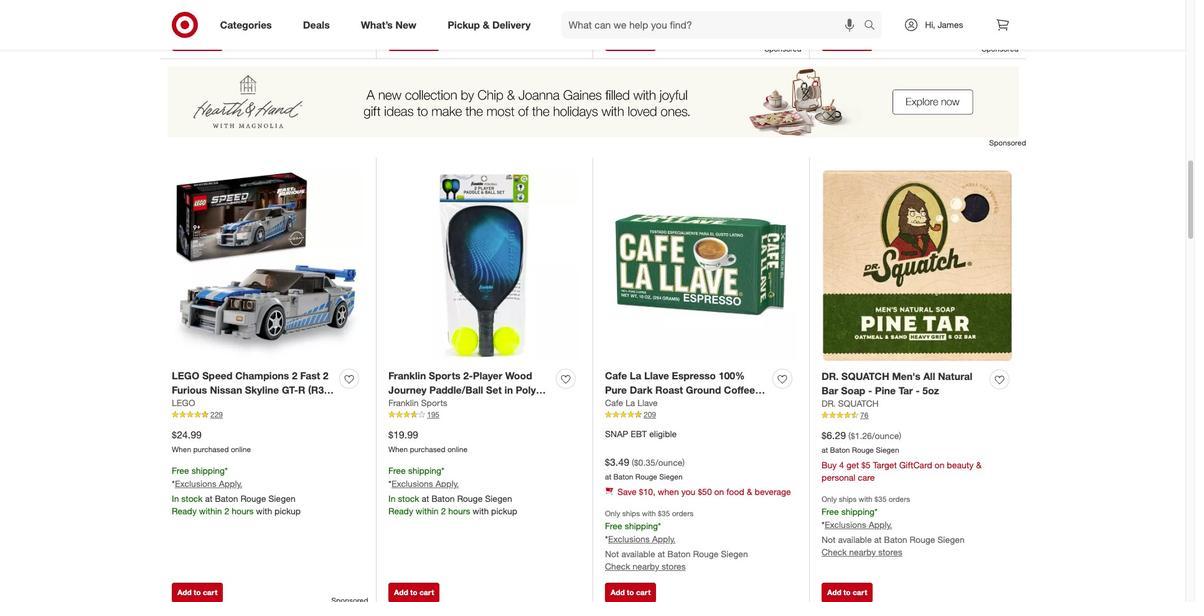 Task type: locate. For each thing, give the bounding box(es) containing it.
0 horizontal spatial check
[[605, 562, 631, 572]]

sports up paddle/ball
[[429, 370, 461, 382]]

online down the 195 link
[[448, 446, 468, 455]]

la
[[630, 370, 642, 382], [626, 398, 635, 409]]

ready within 2 hours with pickup
[[822, 9, 951, 20]]

- right coffee
[[758, 384, 762, 397]]

within
[[849, 9, 872, 20], [199, 506, 222, 517], [416, 506, 439, 517]]

0 horizontal spatial in
[[172, 494, 179, 505]]

0 vertical spatial ships
[[839, 495, 857, 505]]

0 horizontal spatial /ounce
[[656, 458, 683, 468]]

dr. squatch men's all natural bar soap - pine tar - 5oz image
[[822, 170, 1015, 363], [822, 170, 1015, 363]]

0 horizontal spatial nearby
[[633, 562, 660, 572]]

1 horizontal spatial only ships with $35 orders free shipping * * exclusions apply. not available at baton rouge siegen check nearby stores
[[822, 495, 965, 558]]

cafe for cafe la llave espresso 100% pure dark roast ground coffee - 10oz
[[605, 370, 627, 382]]

0 vertical spatial squatch
[[842, 370, 890, 383]]

pine
[[876, 385, 896, 397]]

(
[[849, 431, 851, 441], [632, 458, 634, 468]]

exclusions apply. button down $24.99 when purchased online
[[175, 478, 242, 491]]

0 horizontal spatial stores
[[662, 562, 686, 572]]

only ships with $35 orders free shipping * * exclusions apply. not available at baton rouge siegen check nearby stores for $3.49
[[605, 510, 749, 572]]

1 vertical spatial sports
[[421, 398, 448, 409]]

beverage
[[755, 487, 791, 498]]

$50
[[698, 487, 712, 498]]

lego up furious
[[172, 370, 200, 382]]

1 purchased from the left
[[193, 446, 229, 455]]

0 horizontal spatial within
[[199, 506, 222, 517]]

2 online from the left
[[448, 446, 468, 455]]

1 horizontal spatial free shipping * * exclusions apply. in stock at  baton rouge siegen ready within 2 hours with pickup
[[389, 466, 518, 517]]

1 horizontal spatial ships
[[839, 495, 857, 505]]

1 vertical spatial ships
[[623, 510, 640, 519]]

0 horizontal spatial when
[[172, 446, 191, 455]]

purchased inside the $19.99 when purchased online
[[410, 446, 446, 455]]

poly
[[516, 384, 536, 397]]

squatch for dr. squatch men's all natural bar soap - pine tar - 5oz
[[842, 370, 890, 383]]

) for $3.49
[[683, 458, 685, 468]]

1 horizontal spatial on
[[935, 460, 945, 471]]

0 horizontal spatial stock
[[181, 494, 203, 505]]

only ships with $35 orders free shipping * * exclusions apply. not available at baton rouge siegen check nearby stores down care
[[822, 495, 965, 558]]

0 vertical spatial cafe
[[605, 370, 627, 382]]

ships down save
[[623, 510, 640, 519]]

- right "tar"
[[916, 385, 920, 397]]

0 horizontal spatial purchased
[[193, 446, 229, 455]]

0 horizontal spatial not
[[605, 549, 619, 560]]

baton
[[831, 446, 850, 456], [614, 473, 634, 482], [215, 494, 238, 505], [432, 494, 455, 505], [885, 535, 908, 546], [668, 549, 691, 560]]

cafe inside cafe la llave espresso 100% pure dark roast ground coffee - 10oz
[[605, 370, 627, 382]]

$35 down when
[[658, 510, 670, 519]]

purchased inside $24.99 when purchased online
[[193, 446, 229, 455]]

1 vertical spatial franklin
[[389, 398, 419, 409]]

franklin for franklin sports
[[389, 398, 419, 409]]

1 vertical spatial on
[[715, 487, 725, 498]]

siegen inside $6.29 ( $1.26 /ounce ) at baton rouge siegen buy 4 get $5 target giftcard on beauty & personal care
[[876, 446, 900, 456]]

when inside $24.99 when purchased online
[[172, 446, 191, 455]]

squatch inside dr. squatch men's all natural bar soap - pine tar - 5oz
[[842, 370, 890, 383]]

/ounce inside the $3.49 ( $0.35 /ounce ) at baton rouge siegen
[[656, 458, 683, 468]]

- inside cafe la llave espresso 100% pure dark roast ground coffee - 10oz
[[758, 384, 762, 397]]

check
[[822, 548, 847, 558], [605, 562, 631, 572]]

sports for franklin sports
[[421, 398, 448, 409]]

lego speed champions 2 fast 2 furious nissan skyline gt-r (r34) 76917 image
[[172, 170, 364, 362], [172, 170, 364, 362]]

franklin for franklin sports 2-player wood journey paddle/ball set in poly bag
[[389, 370, 426, 382]]

1 horizontal spatial not
[[822, 535, 836, 546]]

orders down you
[[672, 510, 694, 519]]

check for $6.29
[[822, 548, 847, 558]]

1 horizontal spatial ready
[[389, 506, 413, 517]]

save $10, when you $50 on food & beverage
[[618, 487, 791, 498]]

search
[[859, 20, 889, 32]]

only for $3.49
[[605, 510, 621, 519]]

sports inside franklin sports 2-player wood journey paddle/ball set in poly bag
[[429, 370, 461, 382]]

0 vertical spatial franklin
[[389, 370, 426, 382]]

0 horizontal spatial check nearby stores button
[[605, 561, 686, 574]]

free shipping * * exclusions apply. in stock at  baton rouge siegen ready within 2 hours with pickup down the $19.99 when purchased online
[[389, 466, 518, 517]]

1 vertical spatial check
[[605, 562, 631, 572]]

1 vertical spatial only
[[605, 510, 621, 519]]

1 vertical spatial /ounce
[[656, 458, 683, 468]]

ships
[[839, 495, 857, 505], [623, 510, 640, 519]]

advertisement region
[[160, 66, 1027, 137]]

orders down target
[[889, 495, 911, 505]]

1 dr. from the top
[[822, 370, 839, 383]]

la for cafe la llave
[[626, 398, 635, 409]]

0 vertical spatial (
[[849, 431, 851, 441]]

& right pickup
[[483, 18, 490, 31]]

delivery
[[493, 18, 531, 31]]

1 horizontal spatial purchased
[[410, 446, 446, 455]]

0 vertical spatial nearby
[[850, 548, 876, 558]]

1 horizontal spatial available
[[839, 535, 872, 546]]

2 vertical spatial &
[[747, 487, 753, 498]]

1 horizontal spatial nearby
[[850, 548, 876, 558]]

1 horizontal spatial /ounce
[[872, 431, 900, 441]]

0 vertical spatial /ounce
[[872, 431, 900, 441]]

fast
[[300, 370, 320, 382]]

free down save
[[605, 522, 623, 532]]

0 vertical spatial lego
[[172, 370, 200, 382]]

online inside $24.99 when purchased online
[[231, 446, 251, 455]]

shipping down $24.99 when purchased online
[[192, 466, 225, 477]]

franklin sports
[[389, 398, 448, 409]]

cafe la llave link
[[605, 398, 658, 410]]

2 purchased from the left
[[410, 446, 446, 455]]

sponsored
[[765, 44, 802, 53], [982, 44, 1019, 53], [990, 138, 1027, 147]]

dr. down the bar at the right bottom
[[822, 399, 836, 409]]

0 horizontal spatial &
[[483, 18, 490, 31]]

llave up roast
[[645, 370, 669, 382]]

when down $19.99
[[389, 446, 408, 455]]

$3.49
[[605, 456, 630, 469]]

) for $6.29
[[900, 431, 902, 441]]

purchased down $24.99
[[193, 446, 229, 455]]

apply. down $24.99 when purchased online
[[219, 479, 242, 490]]

rouge inside the $3.49 ( $0.35 /ounce ) at baton rouge siegen
[[636, 473, 658, 482]]

add to cart
[[177, 36, 218, 45], [611, 36, 651, 45], [828, 36, 868, 45], [177, 588, 218, 598], [394, 588, 434, 598], [611, 588, 651, 598], [828, 588, 868, 598]]

la inside cafe la llave espresso 100% pure dark roast ground coffee - 10oz
[[630, 370, 642, 382]]

2 horizontal spatial &
[[977, 460, 982, 471]]

1 vertical spatial orders
[[672, 510, 694, 519]]

1 vertical spatial cafe
[[605, 398, 624, 409]]

2 horizontal spatial hours
[[882, 9, 904, 20]]

target
[[873, 460, 897, 471]]

lego inside lego speed champions 2 fast 2 furious nissan skyline gt-r (r34) 76917
[[172, 370, 200, 382]]

only for $6.29
[[822, 495, 837, 505]]

lego for lego
[[172, 398, 195, 409]]

purchased for $19.99
[[410, 446, 446, 455]]

nearby
[[850, 548, 876, 558], [633, 562, 660, 572]]

) down 76 link
[[900, 431, 902, 441]]

2 free shipping * * exclusions apply. in stock at  baton rouge siegen ready within 2 hours with pickup from the left
[[389, 466, 518, 517]]

within for exclusions apply. button underneath the $19.99 when purchased online
[[416, 506, 439, 517]]

&
[[483, 18, 490, 31], [977, 460, 982, 471], [747, 487, 753, 498]]

/ounce up target
[[872, 431, 900, 441]]

ships for $6.29
[[839, 495, 857, 505]]

what's new
[[361, 18, 417, 31]]

0 vertical spatial on
[[935, 460, 945, 471]]

1 vertical spatial la
[[626, 398, 635, 409]]

0 horizontal spatial only
[[605, 510, 621, 519]]

& right beauty
[[977, 460, 982, 471]]

in
[[172, 494, 179, 505], [389, 494, 396, 505]]

( inside the $3.49 ( $0.35 /ounce ) at baton rouge siegen
[[632, 458, 634, 468]]

dr. inside dr. squatch men's all natural bar soap - pine tar - 5oz
[[822, 370, 839, 383]]

4
[[840, 460, 845, 471]]

squatch up 76
[[839, 399, 879, 409]]

1 horizontal spatial (
[[849, 431, 851, 441]]

cafe la llave espresso 100% pure dark roast ground coffee - 10oz image
[[605, 170, 797, 362], [605, 170, 797, 362]]

0 vertical spatial orders
[[889, 495, 911, 505]]

1 vertical spatial squatch
[[839, 399, 879, 409]]

espresso
[[672, 370, 716, 382]]

2 horizontal spatial -
[[916, 385, 920, 397]]

2 horizontal spatial ready
[[822, 9, 847, 20]]

1 horizontal spatial pickup
[[491, 506, 518, 517]]

llave up 209
[[638, 398, 658, 409]]

0 vertical spatial check
[[822, 548, 847, 558]]

2 when from the left
[[389, 446, 408, 455]]

0 horizontal spatial -
[[758, 384, 762, 397]]

1 vertical spatial $35
[[658, 510, 670, 519]]

1 vertical spatial &
[[977, 460, 982, 471]]

exclusions
[[175, 479, 217, 490], [392, 479, 433, 490], [825, 520, 867, 531], [608, 535, 650, 545]]

dr. up the bar at the right bottom
[[822, 370, 839, 383]]

$6.29
[[822, 429, 846, 442]]

exclusions apply. button
[[175, 478, 242, 491], [392, 478, 459, 491], [825, 520, 893, 532], [608, 534, 676, 546]]

0 vertical spatial )
[[900, 431, 902, 441]]

on inside $6.29 ( $1.26 /ounce ) at baton rouge siegen buy 4 get $5 target giftcard on beauty & personal care
[[935, 460, 945, 471]]

0 vertical spatial only
[[822, 495, 837, 505]]

209 link
[[605, 410, 797, 421]]

2 dr. from the top
[[822, 399, 836, 409]]

0 vertical spatial $35
[[875, 495, 887, 505]]

0 vertical spatial check nearby stores button
[[822, 547, 903, 559]]

apply.
[[219, 479, 242, 490], [436, 479, 459, 490], [869, 520, 893, 531], [653, 535, 676, 545]]

1 vertical spatial )
[[683, 458, 685, 468]]

( right $3.49
[[632, 458, 634, 468]]

pickup
[[448, 18, 480, 31]]

check for $3.49
[[605, 562, 631, 572]]

1 vertical spatial nearby
[[633, 562, 660, 572]]

shipping
[[192, 466, 225, 477], [408, 466, 442, 477], [842, 507, 875, 518], [625, 522, 658, 532]]

( for $6.29
[[849, 431, 851, 441]]

1 horizontal spatial orders
[[889, 495, 911, 505]]

dr.
[[822, 370, 839, 383], [822, 399, 836, 409]]

squatch up soap
[[842, 370, 890, 383]]

1 horizontal spatial &
[[747, 487, 753, 498]]

0 horizontal spatial available
[[622, 549, 656, 560]]

1 vertical spatial check nearby stores button
[[605, 561, 686, 574]]

available for $6.29
[[839, 535, 872, 546]]

0 horizontal spatial online
[[231, 446, 251, 455]]

1 vertical spatial (
[[632, 458, 634, 468]]

ebt
[[631, 429, 647, 439]]

2 cafe from the top
[[605, 398, 624, 409]]

1 horizontal spatial stores
[[879, 548, 903, 558]]

coffee
[[724, 384, 756, 397]]

la up dark
[[630, 370, 642, 382]]

1 lego from the top
[[172, 370, 200, 382]]

beauty
[[947, 460, 974, 471]]

purchased
[[193, 446, 229, 455], [410, 446, 446, 455]]

lego down furious
[[172, 398, 195, 409]]

franklin down journey
[[389, 398, 419, 409]]

deals link
[[293, 11, 345, 39]]

tar
[[899, 385, 913, 397]]

cafe up pure
[[605, 370, 627, 382]]

shipping down care
[[842, 507, 875, 518]]

exclusions apply. button down $10,
[[608, 534, 676, 546]]

check nearby stores button
[[822, 547, 903, 559], [605, 561, 686, 574]]

r
[[298, 384, 306, 397]]

1 when from the left
[[172, 446, 191, 455]]

llave inside cafe la llave espresso 100% pure dark roast ground coffee - 10oz
[[645, 370, 669, 382]]

1 horizontal spatial check
[[822, 548, 847, 558]]

llave
[[645, 370, 669, 382], [638, 398, 658, 409]]

online down 229 'link'
[[231, 446, 251, 455]]

ships down the personal
[[839, 495, 857, 505]]

hours
[[882, 9, 904, 20], [232, 506, 254, 517], [449, 506, 470, 517]]

online inside the $19.99 when purchased online
[[448, 446, 468, 455]]

- left pine
[[869, 385, 873, 397]]

stores
[[879, 548, 903, 558], [662, 562, 686, 572]]

$24.99
[[172, 429, 202, 441]]

195 link
[[389, 410, 580, 421]]

set
[[486, 384, 502, 397]]

& inside $6.29 ( $1.26 /ounce ) at baton rouge siegen buy 4 get $5 target giftcard on beauty & personal care
[[977, 460, 982, 471]]

purchased down $19.99
[[410, 446, 446, 455]]

0 vertical spatial not
[[822, 535, 836, 546]]

la down dark
[[626, 398, 635, 409]]

online for $24.99
[[231, 446, 251, 455]]

only ships with $35 orders free shipping * * exclusions apply. not available at baton rouge siegen check nearby stores down when
[[605, 510, 749, 572]]

lego
[[172, 370, 200, 382], [172, 398, 195, 409]]

not for $3.49
[[605, 549, 619, 560]]

franklin up journey
[[389, 370, 426, 382]]

add to cart button
[[172, 31, 223, 51], [605, 31, 657, 51], [822, 31, 873, 51], [172, 583, 223, 603], [389, 583, 440, 603], [605, 583, 657, 603], [822, 583, 873, 603]]

0 horizontal spatial free shipping * * exclusions apply. in stock at  baton rouge siegen ready within 2 hours with pickup
[[172, 466, 301, 517]]

orders for $6.29
[[889, 495, 911, 505]]

/ounce inside $6.29 ( $1.26 /ounce ) at baton rouge siegen buy 4 get $5 target giftcard on beauty & personal care
[[872, 431, 900, 441]]

2 stock from the left
[[398, 494, 419, 505]]

1 vertical spatial dr.
[[822, 399, 836, 409]]

exclusions apply. button down care
[[825, 520, 893, 532]]

not for $6.29
[[822, 535, 836, 546]]

1 horizontal spatial -
[[869, 385, 873, 397]]

when inside the $19.99 when purchased online
[[389, 446, 408, 455]]

siegen inside the $3.49 ( $0.35 /ounce ) at baton rouge siegen
[[660, 473, 683, 482]]

ready
[[822, 9, 847, 20], [172, 506, 197, 517], [389, 506, 413, 517]]

1 cafe from the top
[[605, 370, 627, 382]]

1 horizontal spatial only
[[822, 495, 837, 505]]

) inside the $3.49 ( $0.35 /ounce ) at baton rouge siegen
[[683, 458, 685, 468]]

0 horizontal spatial orders
[[672, 510, 694, 519]]

cafe down pure
[[605, 398, 624, 409]]

stock down the $19.99 when purchased online
[[398, 494, 419, 505]]

0 vertical spatial dr.
[[822, 370, 839, 383]]

on left beauty
[[935, 460, 945, 471]]

sports for franklin sports 2-player wood journey paddle/ball set in poly bag
[[429, 370, 461, 382]]

2 franklin from the top
[[389, 398, 419, 409]]

0 horizontal spatial ships
[[623, 510, 640, 519]]

2 lego from the top
[[172, 398, 195, 409]]

0 vertical spatial stores
[[879, 548, 903, 558]]

only down the personal
[[822, 495, 837, 505]]

0 vertical spatial available
[[839, 535, 872, 546]]

/ounce down eligible
[[656, 458, 683, 468]]

*
[[225, 466, 228, 477], [442, 466, 445, 477], [172, 479, 175, 490], [389, 479, 392, 490], [875, 507, 878, 518], [822, 520, 825, 531], [658, 522, 661, 532], [605, 535, 608, 545]]

exclusions down the personal
[[825, 520, 867, 531]]

1 horizontal spatial )
[[900, 431, 902, 441]]

roast
[[656, 384, 683, 397]]

1 online from the left
[[231, 446, 251, 455]]

add
[[177, 36, 192, 45], [611, 36, 625, 45], [828, 36, 842, 45], [177, 588, 192, 598], [394, 588, 408, 598], [611, 588, 625, 598], [828, 588, 842, 598]]

1 vertical spatial stores
[[662, 562, 686, 572]]

1 vertical spatial llave
[[638, 398, 658, 409]]

1 vertical spatial lego
[[172, 398, 195, 409]]

what's new link
[[350, 11, 432, 39]]

) inside $6.29 ( $1.26 /ounce ) at baton rouge siegen buy 4 get $5 target giftcard on beauty & personal care
[[900, 431, 902, 441]]

0 horizontal spatial )
[[683, 458, 685, 468]]

dr. for dr. squatch
[[822, 399, 836, 409]]

1 franklin from the top
[[389, 370, 426, 382]]

when down $24.99
[[172, 446, 191, 455]]

1 vertical spatial not
[[605, 549, 619, 560]]

food
[[727, 487, 745, 498]]

franklin
[[389, 370, 426, 382], [389, 398, 419, 409]]

stores for $3.49
[[662, 562, 686, 572]]

$35 down care
[[875, 495, 887, 505]]

2 horizontal spatial within
[[849, 9, 872, 20]]

pickup & delivery
[[448, 18, 531, 31]]

& right food in the bottom right of the page
[[747, 487, 753, 498]]

nissan
[[210, 384, 242, 397]]

) up you
[[683, 458, 685, 468]]

exclusions apply. button for cafe la llave espresso 100% pure dark roast ground coffee - 10oz
[[608, 534, 676, 546]]

free shipping * * exclusions apply. in stock at  baton rouge siegen ready within 2 hours with pickup down $24.99 when purchased online
[[172, 466, 301, 517]]

1 horizontal spatial stock
[[398, 494, 419, 505]]

1 horizontal spatial when
[[389, 446, 408, 455]]

$1.26
[[851, 431, 872, 441]]

pickup for exclusions apply. button associated with lego speed champions 2 fast 2 furious nissan skyline gt-r (r34) 76917
[[275, 506, 301, 517]]

franklin inside franklin sports 2-player wood journey paddle/ball set in poly bag
[[389, 370, 426, 382]]

only down save
[[605, 510, 621, 519]]

0 vertical spatial sports
[[429, 370, 461, 382]]

0 horizontal spatial on
[[715, 487, 725, 498]]

$35
[[875, 495, 887, 505], [658, 510, 670, 519]]

( inside $6.29 ( $1.26 /ounce ) at baton rouge siegen buy 4 get $5 target giftcard on beauty & personal care
[[849, 431, 851, 441]]

)
[[900, 431, 902, 441], [683, 458, 685, 468]]

stock
[[181, 494, 203, 505], [398, 494, 419, 505]]

1 horizontal spatial online
[[448, 446, 468, 455]]

available
[[839, 535, 872, 546], [622, 549, 656, 560]]

1 stock from the left
[[181, 494, 203, 505]]

pure
[[605, 384, 627, 397]]

1 horizontal spatial $35
[[875, 495, 887, 505]]

0 horizontal spatial $35
[[658, 510, 670, 519]]

franklin sports 2-player wood journey paddle/ball set in poly bag image
[[389, 170, 580, 362], [389, 170, 580, 362]]

you
[[682, 487, 696, 498]]

on right $50
[[715, 487, 725, 498]]

sports up 195
[[421, 398, 448, 409]]

- for tar
[[916, 385, 920, 397]]

( right $6.29
[[849, 431, 851, 441]]

apply. down the $19.99 when purchased online
[[436, 479, 459, 490]]

1 horizontal spatial in
[[389, 494, 396, 505]]

0 horizontal spatial pickup
[[275, 506, 301, 517]]

stock down $24.99 when purchased online
[[181, 494, 203, 505]]



Task type: vqa. For each thing, say whether or not it's contained in the screenshot.
229
yes



Task type: describe. For each thing, give the bounding box(es) containing it.
franklin sports 2-player wood journey paddle/ball set in poly bag
[[389, 370, 536, 411]]

only ships with $35 orders free shipping * * exclusions apply. not available at baton rouge siegen check nearby stores for $6.29
[[822, 495, 965, 558]]

exclusions apply. button for dr. squatch men's all natural bar soap - pine tar - 5oz
[[825, 520, 893, 532]]

dr. squatch link
[[822, 398, 879, 411]]

0 horizontal spatial hours
[[232, 506, 254, 517]]

/ounce for $3.49
[[656, 458, 683, 468]]

dr. squatch
[[822, 399, 879, 409]]

dr. for dr. squatch men's all natural bar soap - pine tar - 5oz
[[822, 370, 839, 383]]

journey
[[389, 384, 427, 397]]

229 link
[[172, 410, 364, 421]]

all
[[924, 370, 936, 383]]

personal
[[822, 473, 856, 483]]

orders for $3.49
[[672, 510, 694, 519]]

209
[[644, 411, 656, 420]]

cafe la llave espresso 100% pure dark roast ground coffee - 10oz link
[[605, 369, 768, 411]]

cafe la llave
[[605, 398, 658, 409]]

search button
[[859, 11, 889, 41]]

giftcard
[[900, 460, 933, 471]]

exclusions down $24.99 when purchased online
[[175, 479, 217, 490]]

- for coffee
[[758, 384, 762, 397]]

dr. squatch men's all natural bar soap - pine tar - 5oz
[[822, 370, 973, 397]]

2-
[[464, 370, 473, 382]]

snap ebt eligible
[[605, 429, 677, 439]]

la for cafe la llave espresso 100% pure dark roast ground coffee - 10oz
[[630, 370, 642, 382]]

pickup & delivery link
[[437, 11, 547, 39]]

100%
[[719, 370, 745, 382]]

free down $24.99
[[172, 466, 189, 477]]

free down the personal
[[822, 507, 839, 518]]

0 vertical spatial &
[[483, 18, 490, 31]]

franklin sports link
[[389, 398, 448, 410]]

franklin sports 2-player wood journey paddle/ball set in poly bag link
[[389, 369, 551, 411]]

$35 for $6.29
[[875, 495, 887, 505]]

when for $19.99
[[389, 446, 408, 455]]

$19.99 when purchased online
[[389, 429, 468, 455]]

ships for $3.49
[[623, 510, 640, 519]]

nearby for $3.49
[[633, 562, 660, 572]]

speed
[[202, 370, 233, 382]]

available for $3.49
[[622, 549, 656, 560]]

baton inside $6.29 ( $1.26 /ounce ) at baton rouge siegen buy 4 get $5 target giftcard on beauty & personal care
[[831, 446, 850, 456]]

76917
[[172, 398, 200, 411]]

paddle/ball
[[430, 384, 484, 397]]

new
[[396, 18, 417, 31]]

skyline
[[245, 384, 279, 397]]

save
[[618, 487, 637, 498]]

$10,
[[639, 487, 656, 498]]

natural
[[939, 370, 973, 383]]

llave for cafe la llave
[[638, 398, 658, 409]]

exclusions apply. button down the $19.99 when purchased online
[[392, 478, 459, 491]]

furious
[[172, 384, 207, 397]]

apply. down care
[[869, 520, 893, 531]]

pickup for exclusions apply. button underneath the $19.99 when purchased online
[[491, 506, 518, 517]]

nearby for $6.29
[[850, 548, 876, 558]]

dark
[[630, 384, 653, 397]]

What can we help you find? suggestions appear below search field
[[561, 11, 868, 39]]

within for exclusions apply. button associated with lego speed champions 2 fast 2 furious nissan skyline gt-r (r34) 76917
[[199, 506, 222, 517]]

cafe for cafe la llave
[[605, 398, 624, 409]]

$0.35
[[634, 458, 656, 468]]

champions
[[235, 370, 289, 382]]

men's
[[893, 370, 921, 383]]

james
[[938, 19, 964, 30]]

bar
[[822, 385, 839, 397]]

1 horizontal spatial hours
[[449, 506, 470, 517]]

ground
[[686, 384, 722, 397]]

eligible
[[650, 429, 677, 439]]

squatch for dr. squatch
[[839, 399, 879, 409]]

$24.99 when purchased online
[[172, 429, 251, 455]]

0 horizontal spatial ready
[[172, 506, 197, 517]]

wood
[[506, 370, 533, 382]]

$5
[[862, 460, 871, 471]]

$3.49 ( $0.35 /ounce ) at baton rouge siegen
[[605, 456, 685, 482]]

in
[[505, 384, 513, 397]]

categories
[[220, 18, 272, 31]]

at inside the $3.49 ( $0.35 /ounce ) at baton rouge siegen
[[605, 473, 612, 482]]

rouge inside $6.29 ( $1.26 /ounce ) at baton rouge siegen buy 4 get $5 target giftcard on beauty & personal care
[[853, 446, 874, 456]]

10oz
[[605, 398, 628, 411]]

baton inside the $3.49 ( $0.35 /ounce ) at baton rouge siegen
[[614, 473, 634, 482]]

/ounce for $6.29
[[872, 431, 900, 441]]

exclusions down save
[[608, 535, 650, 545]]

player
[[473, 370, 503, 382]]

2 horizontal spatial pickup
[[925, 9, 951, 20]]

care
[[858, 473, 875, 483]]

categories link
[[210, 11, 288, 39]]

snap
[[605, 429, 629, 439]]

1 free shipping * * exclusions apply. in stock at  baton rouge siegen ready within 2 hours with pickup from the left
[[172, 466, 301, 517]]

lego link
[[172, 398, 195, 410]]

229
[[211, 411, 223, 420]]

2 in from the left
[[389, 494, 396, 505]]

gt-
[[282, 384, 298, 397]]

get
[[847, 460, 860, 471]]

exclusions down the $19.99 when purchased online
[[392, 479, 433, 490]]

shipping down the $19.99 when purchased online
[[408, 466, 442, 477]]

soap
[[842, 385, 866, 397]]

purchased for $24.99
[[193, 446, 229, 455]]

195
[[427, 411, 440, 420]]

buy
[[822, 460, 837, 471]]

what's
[[361, 18, 393, 31]]

5oz
[[923, 385, 940, 397]]

76
[[861, 411, 869, 421]]

deals
[[303, 18, 330, 31]]

(r34)
[[308, 384, 333, 397]]

llave for cafe la llave espresso 100% pure dark roast ground coffee - 10oz
[[645, 370, 669, 382]]

$6.29 ( $1.26 /ounce ) at baton rouge siegen buy 4 get $5 target giftcard on beauty & personal care
[[822, 429, 982, 483]]

lego speed champions 2 fast 2 furious nissan skyline gt-r (r34) 76917
[[172, 370, 333, 411]]

check nearby stores button for $3.49
[[605, 561, 686, 574]]

at inside $6.29 ( $1.26 /ounce ) at baton rouge siegen buy 4 get $5 target giftcard on beauty & personal care
[[822, 446, 828, 456]]

$19.99
[[389, 429, 418, 441]]

lego for lego speed champions 2 fast 2 furious nissan skyline gt-r (r34) 76917
[[172, 370, 200, 382]]

online for $19.99
[[448, 446, 468, 455]]

76 link
[[822, 411, 1015, 422]]

when for $24.99
[[172, 446, 191, 455]]

free down $19.99
[[389, 466, 406, 477]]

check nearby stores button for $6.29
[[822, 547, 903, 559]]

shipping down $10,
[[625, 522, 658, 532]]

apply. down when
[[653, 535, 676, 545]]

exclusions apply. button for lego speed champions 2 fast 2 furious nissan skyline gt-r (r34) 76917
[[175, 478, 242, 491]]

stores for $6.29
[[879, 548, 903, 558]]

dr. squatch men's all natural bar soap - pine tar - 5oz link
[[822, 370, 985, 398]]

( for $3.49
[[632, 458, 634, 468]]

$35 for $3.49
[[658, 510, 670, 519]]

lego speed champions 2 fast 2 furious nissan skyline gt-r (r34) 76917 link
[[172, 369, 334, 411]]

when
[[658, 487, 679, 498]]

cafe la llave espresso 100% pure dark roast ground coffee - 10oz
[[605, 370, 762, 411]]

bag
[[389, 398, 407, 411]]

hi, james
[[926, 19, 964, 30]]

1 in from the left
[[172, 494, 179, 505]]

hi,
[[926, 19, 936, 30]]



